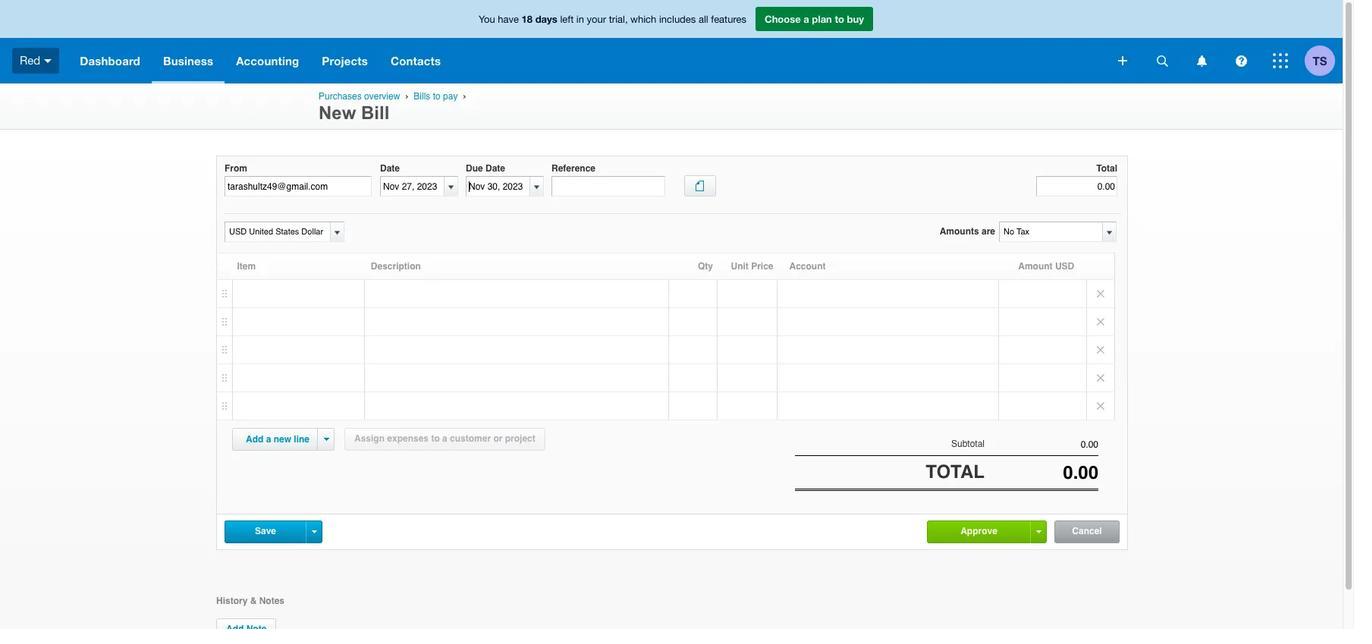 Task type: locate. For each thing, give the bounding box(es) containing it.
project
[[505, 433, 536, 444]]

add a new line
[[246, 434, 310, 445]]

unit price
[[731, 261, 774, 272]]

save link
[[225, 521, 306, 541]]

a left customer
[[442, 433, 447, 444]]

1 horizontal spatial date
[[486, 163, 505, 174]]

history & notes
[[216, 595, 285, 606]]

business
[[163, 54, 213, 68]]

4 delete line item image from the top
[[1087, 392, 1115, 420]]

Total text field
[[1036, 176, 1118, 197]]

features
[[711, 14, 747, 25]]

None text field
[[225, 176, 372, 197], [225, 222, 328, 241], [1000, 222, 1102, 241], [985, 439, 1099, 450], [985, 462, 1099, 483], [225, 176, 372, 197], [225, 222, 328, 241], [1000, 222, 1102, 241], [985, 439, 1099, 450], [985, 462, 1099, 483]]

you
[[479, 14, 495, 25]]

Due Date text field
[[467, 177, 530, 196]]

0 horizontal spatial a
[[266, 434, 271, 445]]

in
[[577, 14, 584, 25]]

a left plan
[[804, 13, 809, 25]]

ts button
[[1305, 38, 1343, 83]]

subtotal
[[951, 439, 985, 449]]

date up due date text box on the top left
[[486, 163, 505, 174]]

save
[[255, 526, 276, 536]]

to left the buy
[[835, 13, 844, 25]]

a for to
[[804, 13, 809, 25]]

contacts button
[[379, 38, 452, 83]]

2 horizontal spatial a
[[804, 13, 809, 25]]

which
[[631, 14, 657, 25]]

0 horizontal spatial ›
[[405, 91, 409, 101]]

from
[[225, 163, 247, 174]]

projects button
[[311, 38, 379, 83]]

1 vertical spatial to
[[433, 91, 441, 102]]

1 horizontal spatial a
[[442, 433, 447, 444]]

usd
[[1055, 261, 1075, 272]]

18
[[522, 13, 533, 25]]

total
[[1097, 163, 1118, 174]]

red
[[20, 54, 40, 67]]

bills
[[414, 91, 431, 102]]

banner
[[0, 0, 1343, 83]]

more approve options... image
[[1036, 530, 1041, 533]]

1 horizontal spatial svg image
[[1273, 53, 1288, 68]]

3 delete line item image from the top
[[1087, 364, 1115, 392]]

2 delete line item image from the top
[[1087, 308, 1115, 335]]

your
[[587, 14, 606, 25]]

to
[[835, 13, 844, 25], [433, 91, 441, 102], [431, 433, 440, 444]]

to right expenses
[[431, 433, 440, 444]]

0 horizontal spatial date
[[380, 163, 400, 174]]

amount
[[1018, 261, 1053, 272]]

banner containing ts
[[0, 0, 1343, 83]]

› left bills
[[405, 91, 409, 101]]

dashboard
[[80, 54, 140, 68]]

a left new
[[266, 434, 271, 445]]

delete line item image
[[1087, 280, 1115, 307], [1087, 308, 1115, 335], [1087, 364, 1115, 392], [1087, 392, 1115, 420]]

buy
[[847, 13, 864, 25]]

red button
[[0, 38, 68, 83]]

1 › from the left
[[405, 91, 409, 101]]

more add line options... image
[[324, 438, 329, 441]]

contacts
[[391, 54, 441, 68]]

new
[[274, 434, 291, 445]]

amount usd
[[1018, 261, 1075, 272]]

line
[[294, 434, 310, 445]]

date
[[380, 163, 400, 174], [486, 163, 505, 174]]

date up 'date' text field
[[380, 163, 400, 174]]

account
[[790, 261, 826, 272]]

›
[[405, 91, 409, 101], [463, 91, 466, 101]]

to left pay
[[433, 91, 441, 102]]

assign
[[354, 433, 385, 444]]

2 › from the left
[[463, 91, 466, 101]]

a inside banner
[[804, 13, 809, 25]]

notes
[[259, 595, 285, 606]]

includes
[[659, 14, 696, 25]]

assign expenses to a customer or project link
[[344, 428, 545, 451]]

svg image
[[1273, 53, 1288, 68], [1118, 56, 1128, 65]]

new
[[319, 102, 356, 123]]

ts
[[1313, 53, 1327, 67]]

reference
[[552, 163, 596, 174]]

1 date from the left
[[380, 163, 400, 174]]

approve
[[961, 526, 998, 536]]

choose a plan to buy
[[765, 13, 864, 25]]

purchases overview link
[[319, 91, 400, 102]]

accounting button
[[225, 38, 311, 83]]

1 horizontal spatial ›
[[463, 91, 466, 101]]

› right pay
[[463, 91, 466, 101]]

due date
[[466, 163, 505, 174]]

svg image inside 'red' 'popup button'
[[44, 59, 52, 63]]

bills to pay link
[[414, 91, 458, 102]]

0 horizontal spatial svg image
[[1118, 56, 1128, 65]]

cancel
[[1072, 526, 1102, 536]]

a
[[804, 13, 809, 25], [442, 433, 447, 444], [266, 434, 271, 445]]

1 delete line item image from the top
[[1087, 280, 1115, 307]]

svg image
[[1157, 55, 1168, 66], [1197, 55, 1207, 66], [1236, 55, 1247, 66], [44, 59, 52, 63]]

accounting
[[236, 54, 299, 68]]



Task type: vqa. For each thing, say whether or not it's contained in the screenshot.
the Manage menu toggle image
no



Task type: describe. For each thing, give the bounding box(es) containing it.
add
[[246, 434, 264, 445]]

purchases overview › bills to pay › new bill
[[319, 91, 469, 123]]

are
[[982, 226, 996, 237]]

description
[[371, 261, 421, 272]]

trial,
[[609, 14, 628, 25]]

all
[[699, 14, 708, 25]]

bill
[[361, 102, 390, 123]]

&
[[250, 595, 257, 606]]

approve link
[[928, 521, 1030, 541]]

amounts are
[[940, 226, 996, 237]]

projects
[[322, 54, 368, 68]]

assign expenses to a customer or project
[[354, 433, 536, 444]]

to inside purchases overview › bills to pay › new bill
[[433, 91, 441, 102]]

unit
[[731, 261, 749, 272]]

or
[[493, 433, 503, 444]]

item
[[237, 261, 256, 272]]

0 vertical spatial to
[[835, 13, 844, 25]]

overview
[[364, 91, 400, 102]]

2 vertical spatial to
[[431, 433, 440, 444]]

history
[[216, 595, 248, 606]]

a for line
[[266, 434, 271, 445]]

qty
[[698, 261, 713, 272]]

business button
[[152, 38, 225, 83]]

2 date from the left
[[486, 163, 505, 174]]

amounts
[[940, 226, 979, 237]]

purchases
[[319, 91, 362, 102]]

expenses
[[387, 433, 429, 444]]

plan
[[812, 13, 832, 25]]

Reference text field
[[552, 176, 665, 197]]

you have 18 days left in your trial, which includes all features
[[479, 13, 747, 25]]

Date text field
[[381, 177, 444, 196]]

days
[[535, 13, 558, 25]]

price
[[751, 261, 774, 272]]

dashboard link
[[68, 38, 152, 83]]

customer
[[450, 433, 491, 444]]

choose
[[765, 13, 801, 25]]

have
[[498, 14, 519, 25]]

cancel button
[[1055, 521, 1119, 542]]

pay
[[443, 91, 458, 102]]

due
[[466, 163, 483, 174]]

delete line item image
[[1087, 336, 1115, 363]]

more save options... image
[[311, 530, 317, 533]]

add a new line link
[[237, 429, 319, 450]]

total
[[926, 461, 985, 483]]

left
[[560, 14, 574, 25]]



